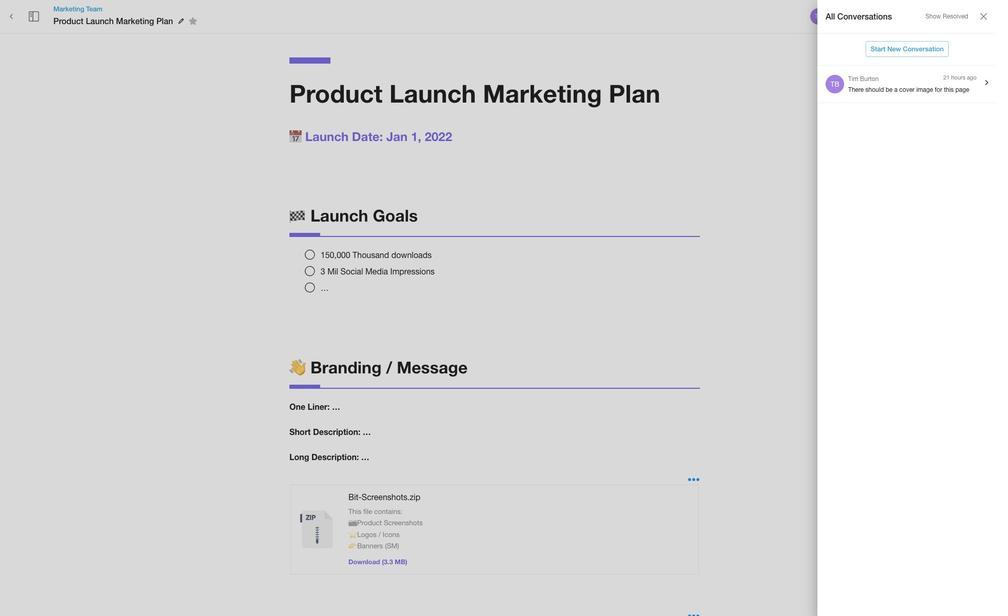 Task type: vqa. For each thing, say whether or not it's contained in the screenshot.
the bottom DESCRIPTION:
yes



Task type: locate. For each thing, give the bounding box(es) containing it.
(sm)
[[385, 542, 399, 550]]

long description: …
[[289, 452, 369, 462]]

burton
[[860, 75, 879, 83]]

bit-screenshots.zip
[[349, 493, 420, 502]]

short
[[289, 427, 311, 437]]

description: down short description: …
[[312, 452, 359, 462]]

⭐️logos
[[349, 531, 377, 539]]

social
[[341, 267, 363, 276]]

0 horizontal spatial /
[[379, 531, 381, 539]]

0 horizontal spatial product launch marketing plan
[[53, 16, 173, 26]]

👋 branding / message
[[289, 358, 468, 377]]

description: up long description: …
[[313, 427, 361, 437]]

tb left all
[[815, 13, 823, 20]]

team
[[86, 5, 103, 13]]

thousand
[[353, 250, 389, 260]]

… up bit-
[[361, 452, 369, 462]]

3 mil social media impressions
[[321, 267, 435, 276]]

branding
[[310, 358, 382, 377]]

3
[[321, 267, 325, 276]]

…
[[321, 283, 329, 293], [332, 402, 340, 412], [363, 427, 371, 437], [361, 452, 369, 462]]

tb
[[815, 13, 823, 20], [831, 80, 840, 88]]

marketing inside 'link'
[[53, 5, 84, 13]]

tim
[[848, 75, 859, 83]]

launch up 150,000
[[310, 206, 368, 225]]

… right liner:
[[332, 402, 340, 412]]

150,000
[[321, 250, 350, 260]]

all
[[826, 11, 835, 21]]

conversation
[[903, 45, 944, 53]]

impressions
[[390, 267, 435, 276]]

… for long description: …
[[361, 452, 369, 462]]

0 vertical spatial /
[[386, 358, 392, 377]]

description:
[[313, 427, 361, 437], [312, 452, 359, 462]]

download (3.3 mb)
[[349, 558, 407, 566]]

this file contains: 📷product screenshots ⭐️logos / icons 👉banners (sm)
[[349, 508, 423, 550]]

marketing
[[53, 5, 84, 13], [116, 16, 154, 26], [483, 79, 602, 108]]

file
[[363, 508, 372, 516]]

one
[[289, 402, 305, 412]]

should
[[866, 86, 884, 94]]

/ left message
[[386, 358, 392, 377]]

… up long description: …
[[363, 427, 371, 437]]

this
[[944, 86, 954, 94]]

1 vertical spatial marketing
[[116, 16, 154, 26]]

this
[[349, 508, 361, 516]]

2 vertical spatial marketing
[[483, 79, 602, 108]]

0 vertical spatial tb
[[815, 13, 823, 20]]

page
[[956, 86, 970, 94]]

icons
[[383, 531, 400, 539]]

1 horizontal spatial tb
[[831, 80, 840, 88]]

launch
[[86, 16, 114, 26], [389, 79, 476, 108], [305, 129, 349, 144], [310, 206, 368, 225]]

/ left icons at bottom left
[[379, 531, 381, 539]]

/
[[386, 358, 392, 377], [379, 531, 381, 539]]

0 horizontal spatial plan
[[156, 16, 173, 26]]

0 vertical spatial marketing
[[53, 5, 84, 13]]

0 vertical spatial description:
[[313, 427, 361, 437]]

plan
[[156, 16, 173, 26], [609, 79, 660, 108]]

description: for long
[[312, 452, 359, 462]]

for
[[935, 86, 942, 94]]

goals
[[373, 206, 418, 225]]

1 vertical spatial /
[[379, 531, 381, 539]]

start
[[871, 45, 886, 53]]

mil
[[328, 267, 338, 276]]

1 vertical spatial product launch marketing plan
[[289, 79, 660, 108]]

0 vertical spatial product
[[53, 16, 84, 26]]

👉banners
[[349, 542, 383, 550]]

tb inside button
[[815, 13, 823, 20]]

media
[[365, 267, 388, 276]]

1 vertical spatial product
[[289, 79, 383, 108]]

tb left tim
[[831, 80, 840, 88]]

1 horizontal spatial marketing
[[116, 16, 154, 26]]

resolved
[[943, 13, 969, 20]]

2 horizontal spatial marketing
[[483, 79, 602, 108]]

… down 3
[[321, 283, 329, 293]]

product launch marketing plan
[[53, 16, 173, 26], [289, 79, 660, 108]]

0 horizontal spatial tb
[[815, 13, 823, 20]]

show
[[926, 13, 941, 20]]

download
[[349, 558, 380, 566]]

product
[[53, 16, 84, 26], [289, 79, 383, 108]]

0 vertical spatial product launch marketing plan
[[53, 16, 173, 26]]

1 vertical spatial description:
[[312, 452, 359, 462]]

1 horizontal spatial product launch marketing plan
[[289, 79, 660, 108]]

0 horizontal spatial product
[[53, 16, 84, 26]]

0 horizontal spatial marketing
[[53, 5, 84, 13]]

1 horizontal spatial plan
[[609, 79, 660, 108]]

1 horizontal spatial /
[[386, 358, 392, 377]]

mb)
[[395, 558, 407, 566]]



Task type: describe. For each thing, give the bounding box(es) containing it.
… for one liner: …
[[332, 402, 340, 412]]

start new conversation button
[[866, 41, 949, 57]]

one liner: …
[[289, 402, 340, 412]]

launch up '2022'
[[389, 79, 476, 108]]

long
[[289, 452, 309, 462]]

more
[[953, 12, 969, 20]]

21
[[944, 74, 950, 80]]

more button
[[944, 9, 977, 24]]

0 vertical spatial plan
[[156, 16, 173, 26]]

conversations
[[838, 11, 892, 21]]

there
[[848, 86, 864, 94]]

21 hours ago
[[944, 74, 977, 80]]

2022
[[425, 129, 452, 144]]

start new conversation
[[871, 45, 944, 53]]

👋
[[289, 358, 306, 377]]

favorite image
[[187, 15, 199, 27]]

(3.3
[[382, 558, 393, 566]]

downloads
[[391, 250, 432, 260]]

description: for short
[[313, 427, 361, 437]]

tim burton
[[848, 75, 879, 83]]

screenshots
[[384, 519, 423, 527]]

download (3.3 mb) link
[[349, 558, 407, 566]]

marketing team
[[53, 5, 103, 13]]

📷product
[[349, 519, 382, 527]]

1 vertical spatial tb
[[831, 80, 840, 88]]

📅 launch date: jan 1, 2022
[[289, 129, 452, 144]]

short description: …
[[289, 427, 371, 437]]

contains:
[[374, 508, 403, 516]]

🏁
[[289, 206, 306, 225]]

bit-
[[349, 493, 362, 502]]

tb button
[[809, 7, 828, 26]]

🏁 launch goals
[[289, 206, 418, 225]]

📅
[[289, 129, 302, 144]]

date:
[[352, 129, 383, 144]]

… for short description: …
[[363, 427, 371, 437]]

hours
[[951, 74, 966, 80]]

1,
[[411, 129, 421, 144]]

screenshots.zip
[[362, 493, 420, 502]]

show resolved
[[926, 13, 969, 20]]

1 horizontal spatial product
[[289, 79, 383, 108]]

liner:
[[308, 402, 330, 412]]

launch down team
[[86, 16, 114, 26]]

message
[[397, 358, 468, 377]]

there should be a cover image for this page
[[848, 86, 970, 94]]

be
[[886, 86, 893, 94]]

ago
[[967, 74, 977, 80]]

a
[[895, 86, 898, 94]]

150,000 thousand downloads
[[321, 250, 432, 260]]

all conversations
[[826, 11, 892, 21]]

1 vertical spatial plan
[[609, 79, 660, 108]]

launch right 📅 at the top of the page
[[305, 129, 349, 144]]

/ inside this file contains: 📷product screenshots ⭐️logos / icons 👉banners (sm)
[[379, 531, 381, 539]]

new
[[888, 45, 901, 53]]

cover
[[900, 86, 915, 94]]

jan
[[386, 129, 408, 144]]

image
[[917, 86, 933, 94]]

marketing team link
[[53, 4, 201, 13]]



